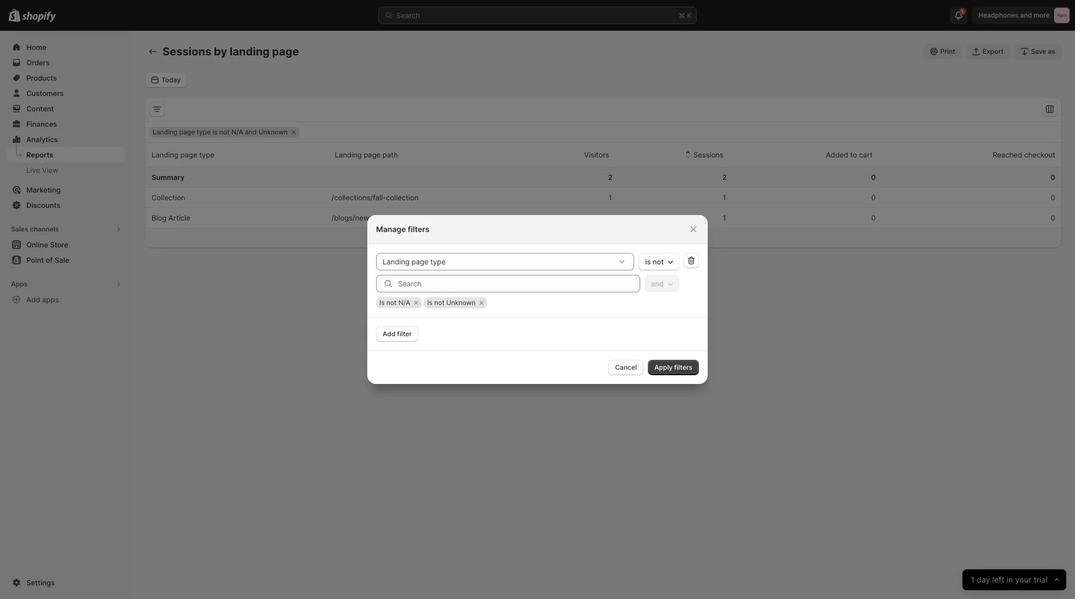 Task type: locate. For each thing, give the bounding box(es) containing it.
0 vertical spatial sessions
[[163, 45, 211, 58]]

unknown down select filter text field
[[446, 299, 476, 307]]

0 horizontal spatial add
[[26, 295, 40, 304]]

landing
[[230, 45, 270, 58]]

unknown
[[259, 128, 288, 136], [446, 299, 476, 307]]

is not unknown
[[427, 299, 476, 307]]

is for is not unknown
[[427, 299, 433, 307]]

is right is not n/a
[[427, 299, 433, 307]]

0 vertical spatial unknown
[[259, 128, 288, 136]]

landing inside 'landing page type' button
[[152, 150, 178, 159]]

discounts
[[26, 201, 60, 210]]

1 horizontal spatial is
[[427, 299, 433, 307]]

0 horizontal spatial is
[[379, 299, 385, 307]]

1 horizontal spatial sessions
[[693, 150, 724, 159]]

1 vertical spatial type
[[199, 150, 214, 159]]

is not n/a
[[379, 299, 410, 307]]

add left apps
[[26, 295, 40, 304]]

page
[[272, 45, 299, 58], [179, 128, 195, 136], [180, 150, 197, 159], [364, 150, 381, 159]]

1 vertical spatial add
[[383, 330, 396, 338]]

0 horizontal spatial sessions
[[163, 45, 211, 58]]

type for landing page type is not n/a and unknown
[[197, 128, 211, 136]]

0 horizontal spatial is
[[213, 128, 218, 136]]

added to cart
[[826, 150, 873, 159]]

page up summary
[[180, 150, 197, 159]]

live
[[26, 166, 40, 175]]

0 horizontal spatial n/a
[[231, 128, 243, 136]]

1 horizontal spatial unknown
[[446, 299, 476, 307]]

1 vertical spatial is
[[645, 258, 651, 266]]

add for add apps
[[26, 295, 40, 304]]

type for landing page type
[[199, 150, 214, 159]]

1 horizontal spatial 2
[[722, 173, 727, 182]]

landing for landing page type
[[152, 150, 178, 159]]

filters down mug
[[408, 225, 430, 234]]

sales channels button
[[7, 222, 125, 237]]

is up add filter
[[379, 299, 385, 307]]

is
[[213, 128, 218, 136], [645, 258, 651, 266]]

1 vertical spatial n/a
[[399, 299, 410, 307]]

1 is from the left
[[379, 299, 385, 307]]

add inside manage filters dialog
[[383, 330, 396, 338]]

sales
[[11, 225, 28, 233]]

/blogs/news/coffee-mug
[[332, 214, 415, 222]]

reached checkout
[[993, 150, 1055, 159]]

type up 'landing page type' button
[[197, 128, 211, 136]]

filters right apply
[[674, 364, 692, 372]]

⌘ k
[[679, 11, 692, 20]]

0
[[871, 173, 876, 182], [1051, 173, 1055, 182], [871, 193, 876, 202], [1051, 193, 1055, 202], [871, 214, 876, 222], [1051, 214, 1055, 222]]

is
[[379, 299, 385, 307], [427, 299, 433, 307]]

is for is not n/a
[[379, 299, 385, 307]]

page left the path
[[364, 150, 381, 159]]

1 horizontal spatial filters
[[674, 364, 692, 372]]

landing
[[153, 128, 177, 136], [152, 150, 178, 159], [335, 150, 362, 159]]

collection
[[386, 193, 419, 202]]

type inside button
[[199, 150, 214, 159]]

add apps
[[26, 295, 59, 304]]

landing page path
[[335, 150, 398, 159]]

manage filters
[[376, 225, 430, 234]]

and
[[245, 128, 257, 136]]

1 horizontal spatial add
[[383, 330, 396, 338]]

Select filter text field
[[376, 253, 614, 271]]

/collections/fall-
[[332, 193, 386, 202]]

sessions inside button
[[693, 150, 724, 159]]

0 vertical spatial add
[[26, 295, 40, 304]]

cancel button
[[609, 360, 644, 376]]

apps
[[42, 295, 59, 304]]

1 vertical spatial unknown
[[446, 299, 476, 307]]

live view link
[[7, 163, 125, 178]]

unknown right and
[[259, 128, 288, 136]]

add left filter
[[383, 330, 396, 338]]

0 vertical spatial n/a
[[231, 128, 243, 136]]

cart
[[859, 150, 873, 159]]

0 vertical spatial is
[[213, 128, 218, 136]]

page up 'landing page type' button
[[179, 128, 195, 136]]

landing for landing page type is not n/a and unknown
[[153, 128, 177, 136]]

save as
[[1031, 47, 1055, 55]]

apply filters button
[[648, 360, 699, 376]]

sales channels
[[11, 225, 59, 233]]

summary
[[152, 173, 185, 182]]

filters inside button
[[674, 364, 692, 372]]

1 horizontal spatial is
[[645, 258, 651, 266]]

0 horizontal spatial 2
[[608, 173, 613, 182]]

n/a left and
[[231, 128, 243, 136]]

1 vertical spatial sessions
[[693, 150, 724, 159]]

type
[[197, 128, 211, 136], [199, 150, 214, 159]]

print button
[[924, 44, 962, 59]]

not inside is not dropdown button
[[653, 258, 664, 266]]

not for is not unknown
[[434, 299, 445, 307]]

is not button
[[639, 253, 679, 271]]

landing page type is not n/a and unknown
[[153, 128, 288, 136]]

sessions
[[163, 45, 211, 58], [693, 150, 724, 159]]

2 is from the left
[[427, 299, 433, 307]]

page right landing
[[272, 45, 299, 58]]

sessions for sessions by landing page
[[163, 45, 211, 58]]

to
[[850, 150, 857, 159]]

1
[[608, 193, 613, 202], [722, 193, 727, 202], [608, 214, 613, 222], [722, 214, 727, 222]]

is inside dropdown button
[[645, 258, 651, 266]]

filters
[[408, 225, 430, 234], [674, 364, 692, 372]]

0 horizontal spatial filters
[[408, 225, 430, 234]]

not
[[219, 128, 230, 136], [653, 258, 664, 266], [386, 299, 397, 307], [434, 299, 445, 307]]

type down landing page type is not n/a and unknown
[[199, 150, 214, 159]]

landing left the path
[[335, 150, 362, 159]]

n/a
[[231, 128, 243, 136], [399, 299, 410, 307]]

visitors
[[584, 150, 609, 159]]

/blogs/news/coffee-
[[332, 214, 400, 222]]

save as button
[[1015, 44, 1062, 59]]

n/a up filter
[[399, 299, 410, 307]]

2 down visitors
[[608, 173, 613, 182]]

added to cart button
[[813, 144, 874, 165]]

landing inside landing page path button
[[335, 150, 362, 159]]

search
[[396, 11, 420, 20]]

page for landing page path
[[364, 150, 381, 159]]

add
[[26, 295, 40, 304], [383, 330, 396, 338]]

checkout
[[1024, 150, 1055, 159]]

visitors button
[[572, 144, 611, 165]]

2
[[608, 173, 613, 182], [722, 173, 727, 182]]

2 down sessions button
[[722, 173, 727, 182]]

collection
[[152, 193, 185, 202]]

0 vertical spatial filters
[[408, 225, 430, 234]]

discounts link
[[7, 198, 125, 213]]

landing up landing page type
[[153, 128, 177, 136]]

filter
[[397, 330, 412, 338]]

sessions button
[[681, 144, 725, 165]]

0 vertical spatial type
[[197, 128, 211, 136]]

add filter
[[383, 330, 412, 338]]

0 horizontal spatial unknown
[[259, 128, 288, 136]]

apps
[[11, 280, 28, 288]]

landing up summary
[[152, 150, 178, 159]]

1 vertical spatial filters
[[674, 364, 692, 372]]

1 horizontal spatial n/a
[[399, 299, 410, 307]]

save
[[1031, 47, 1046, 55]]



Task type: describe. For each thing, give the bounding box(es) containing it.
add filter button
[[376, 327, 418, 342]]

settings
[[26, 579, 55, 588]]

page for landing page type
[[180, 150, 197, 159]]

reports
[[26, 150, 53, 159]]

n/a inside manage filters dialog
[[399, 299, 410, 307]]

sessions for sessions
[[693, 150, 724, 159]]

apps button
[[7, 277, 125, 292]]

reports link
[[7, 147, 125, 163]]

is not
[[645, 258, 664, 266]]

by
[[214, 45, 227, 58]]

analytics
[[26, 135, 58, 144]]

apply
[[655, 364, 673, 372]]

export
[[983, 47, 1004, 55]]

k
[[687, 11, 692, 20]]

mug
[[400, 214, 415, 222]]

⌘
[[679, 11, 685, 20]]

view
[[42, 166, 59, 175]]

home
[[26, 43, 46, 52]]

reached checkout button
[[980, 144, 1057, 165]]

filters for apply filters
[[674, 364, 692, 372]]

channels
[[30, 225, 59, 233]]

add for add filter
[[383, 330, 396, 338]]

path
[[383, 150, 398, 159]]

analytics link
[[7, 132, 125, 147]]

landing page type
[[152, 150, 214, 159]]

home link
[[7, 40, 125, 55]]

added
[[826, 150, 848, 159]]

manage
[[376, 225, 406, 234]]

reached
[[993, 150, 1022, 159]]

landing for landing page path
[[335, 150, 362, 159]]

page for landing page type is not n/a and unknown
[[179, 128, 195, 136]]

filters for manage filters
[[408, 225, 430, 234]]

blog
[[152, 214, 167, 222]]

cancel
[[615, 364, 637, 372]]

sessions by landing page
[[163, 45, 299, 58]]

Search text field
[[398, 275, 640, 293]]

article
[[169, 214, 190, 222]]

print
[[941, 47, 955, 55]]

landing page path button
[[333, 144, 411, 165]]

not for is not n/a
[[386, 299, 397, 307]]

unknown inside manage filters dialog
[[446, 299, 476, 307]]

live view
[[26, 166, 59, 175]]

/collections/fall-collection
[[332, 193, 419, 202]]

not for is not
[[653, 258, 664, 266]]

settings link
[[7, 575, 125, 591]]

2 2 from the left
[[722, 173, 727, 182]]

add apps button
[[7, 292, 125, 308]]

shopify image
[[22, 11, 56, 22]]

apply filters
[[655, 364, 692, 372]]

landing page type button
[[150, 144, 227, 165]]

as
[[1048, 47, 1055, 55]]

manage filters dialog
[[0, 215, 1075, 384]]

blog article
[[152, 214, 190, 222]]

export button
[[966, 44, 1010, 59]]

1 2 from the left
[[608, 173, 613, 182]]



Task type: vqa. For each thing, say whether or not it's contained in the screenshot.
Export
yes



